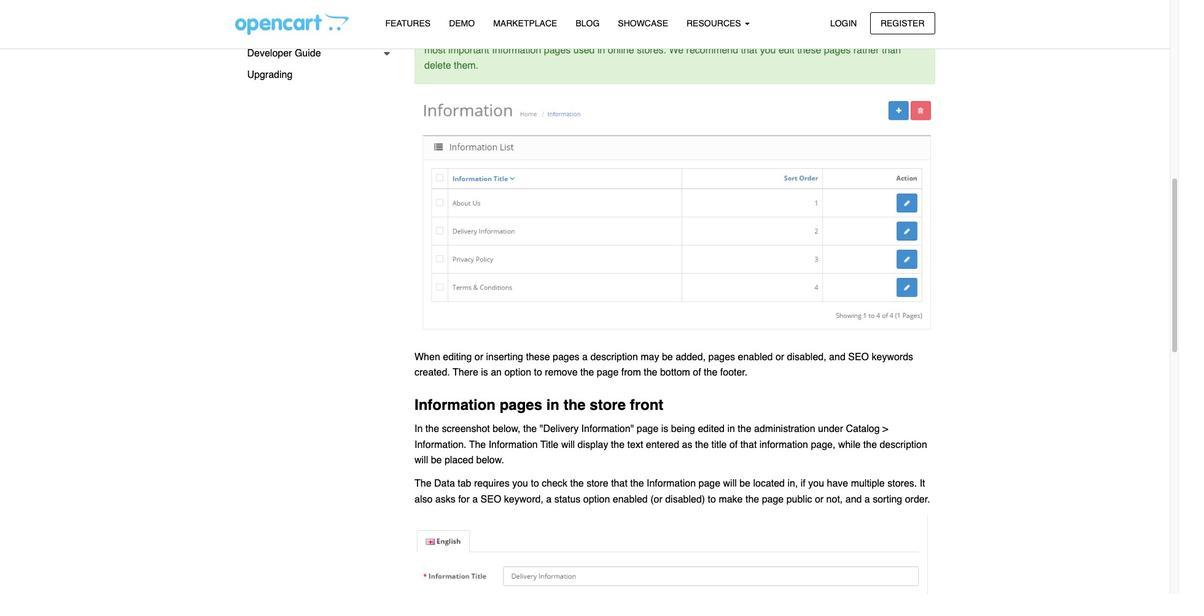 Task type: locate. For each thing, give the bounding box(es) containing it.
0 horizontal spatial seo
[[481, 495, 502, 506]]

enabled left the (or
[[613, 495, 648, 506]]

1 horizontal spatial you
[[761, 45, 776, 56]]

the up edit
[[776, 29, 789, 40]]

a inside when editing or inserting these pages a description may be added, pages enabled or disabled, and seo keywords created. there is an option to remove the page from the bottom of the footer.
[[583, 352, 588, 363]]

are right conditions
[[748, 29, 763, 40]]

text
[[628, 440, 644, 451]]

information,
[[521, 29, 573, 40]]

stores. left 'it'
[[888, 479, 918, 490]]

the down may
[[644, 368, 658, 379]]

page down the located
[[762, 495, 784, 506]]

1 horizontal spatial or
[[776, 352, 785, 363]]

remove
[[545, 368, 578, 379]]

1 vertical spatial the
[[415, 479, 432, 490]]

1 vertical spatial option
[[584, 495, 610, 506]]

page up text
[[637, 424, 659, 435]]

that down text
[[612, 479, 628, 490]]

option
[[505, 368, 532, 379], [584, 495, 610, 506]]

1 horizontal spatial is
[[662, 424, 669, 435]]

enabled
[[738, 352, 773, 363], [613, 495, 648, 506]]

register link
[[871, 12, 936, 34]]

2 vertical spatial be
[[740, 479, 751, 490]]

of right title
[[730, 440, 738, 451]]

upgrading link
[[235, 65, 396, 86]]

to left remove
[[534, 368, 543, 379]]

that inside in the screenshot below, the "delivery information" page is being edited in the administration under catalog > information. the information title will display the text entered as the title of that information page, while the description will be placed below.
[[741, 440, 757, 451]]

0 vertical spatial stores.
[[637, 45, 667, 56]]

will down the information. in the bottom left of the page
[[415, 455, 428, 467]]

>
[[883, 424, 889, 435]]

of
[[693, 368, 702, 379], [730, 440, 738, 451]]

under
[[819, 424, 844, 435]]

these inside about us, delivery information, privacy policy, and terms & conditions are in the default because they are the most important information pages used in online stores. we recommend that you edit these pages rather than delete them.
[[798, 45, 822, 56]]

description inside when editing or inserting these pages a description may be added, pages enabled or disabled, and seo keywords created. there is an option to remove the page from the bottom of the footer.
[[591, 352, 638, 363]]

1 horizontal spatial seo
[[849, 352, 870, 363]]

1 vertical spatial seo
[[481, 495, 502, 506]]

when editing or inserting these pages a description may be added, pages enabled or disabled, and seo keywords created. there is an option to remove the page from the bottom of the footer.
[[415, 352, 914, 379]]

1 horizontal spatial will
[[562, 440, 575, 451]]

to up keyword,
[[531, 479, 539, 490]]

2 horizontal spatial you
[[809, 479, 825, 490]]

the down register
[[902, 29, 916, 40]]

or left the not,
[[815, 495, 824, 506]]

information up screenshot
[[415, 397, 496, 414]]

enabled inside when editing or inserting these pages a description may be added, pages enabled or disabled, and seo keywords created. there is an option to remove the page from the bottom of the footer.
[[738, 352, 773, 363]]

you left edit
[[761, 45, 776, 56]]

0 vertical spatial is
[[481, 368, 488, 379]]

information inside the data tab requires you to check the store that the information page will be located in, if you have multiple stores. it also asks for a seo keyword, a status option enabled (or disabled) to make the page public or not, and a sorting order.
[[647, 479, 696, 490]]

in right 'edited'
[[728, 424, 736, 435]]

the data tab requires you to check the store that the information page will be located in, if you have multiple stores. it also asks for a seo keyword, a status option enabled (or disabled) to make the page public or not, and a sorting order.
[[415, 479, 931, 506]]

tools link
[[235, 0, 396, 22]]

1 vertical spatial is
[[662, 424, 669, 435]]

the right as
[[696, 440, 709, 451]]

the right 'edited'
[[738, 424, 752, 435]]

delivery
[[483, 29, 518, 40]]

description up "from"
[[591, 352, 638, 363]]

1 vertical spatial that
[[741, 440, 757, 451]]

0 vertical spatial to
[[534, 368, 543, 379]]

is up 'entered'
[[662, 424, 669, 435]]

will down "delivery
[[562, 440, 575, 451]]

the inside in the screenshot below, the "delivery information" page is being edited in the administration under catalog > information. the information title will display the text entered as the title of that information page, while the description will be placed below.
[[469, 440, 486, 451]]

be down the information. in the bottom left of the page
[[431, 455, 442, 467]]

option down inserting
[[505, 368, 532, 379]]

or up there
[[475, 352, 484, 363]]

1 vertical spatial be
[[431, 455, 442, 467]]

be
[[662, 352, 673, 363], [431, 455, 442, 467], [740, 479, 751, 490]]

information up disabled)
[[647, 479, 696, 490]]

title
[[541, 440, 559, 451]]

description
[[591, 352, 638, 363], [880, 440, 928, 451]]

the up status
[[571, 479, 584, 490]]

1 are from the left
[[748, 29, 763, 40]]

below,
[[493, 424, 521, 435]]

delete
[[425, 60, 451, 71]]

information inside about us, delivery information, privacy policy, and terms & conditions are in the default because they are the most important information pages used in online stores. we recommend that you edit these pages rather than delete them.
[[492, 45, 542, 56]]

features link
[[376, 13, 440, 34]]

0 vertical spatial the
[[469, 440, 486, 451]]

store up the 'information"'
[[590, 397, 626, 414]]

conditions
[[699, 29, 746, 40]]

the right remove
[[581, 368, 594, 379]]

is inside in the screenshot below, the "delivery information" page is being edited in the administration under catalog > information. the information title will display the text entered as the title of that information page, while the description will be placed below.
[[662, 424, 669, 435]]

store down display
[[587, 479, 609, 490]]

register
[[881, 18, 925, 28]]

1 vertical spatial these
[[526, 352, 550, 363]]

rather
[[854, 45, 880, 56]]

0 vertical spatial option
[[505, 368, 532, 379]]

0 vertical spatial of
[[693, 368, 702, 379]]

information down delivery
[[492, 45, 542, 56]]

1 vertical spatial description
[[880, 440, 928, 451]]

you inside about us, delivery information, privacy policy, and terms & conditions are in the default because they are the most important information pages used in online stores. we recommend that you edit these pages rather than delete them.
[[761, 45, 776, 56]]

upgrading
[[247, 69, 293, 81]]

order.
[[906, 495, 931, 506]]

a
[[583, 352, 588, 363], [473, 495, 478, 506], [546, 495, 552, 506], [865, 495, 871, 506]]

recommend
[[687, 45, 739, 56]]

information down below,
[[489, 440, 538, 451]]

added,
[[676, 352, 706, 363]]

demo
[[449, 18, 475, 28]]

information.
[[415, 440, 467, 451]]

screenshot
[[442, 424, 490, 435]]

0 horizontal spatial be
[[431, 455, 442, 467]]

and right disabled,
[[830, 352, 846, 363]]

0 vertical spatial be
[[662, 352, 673, 363]]

stores. left we
[[637, 45, 667, 56]]

be right may
[[662, 352, 673, 363]]

information
[[760, 440, 809, 451]]

us,
[[465, 29, 480, 40]]

and down showcase
[[641, 29, 658, 40]]

the
[[469, 440, 486, 451], [415, 479, 432, 490]]

0 vertical spatial these
[[798, 45, 822, 56]]

status
[[555, 495, 581, 506]]

footer.
[[721, 368, 748, 379]]

1 horizontal spatial option
[[584, 495, 610, 506]]

login link
[[820, 12, 868, 34]]

2 horizontal spatial be
[[740, 479, 751, 490]]

the left footer.
[[704, 368, 718, 379]]

is left an
[[481, 368, 488, 379]]

description inside in the screenshot below, the "delivery information" page is being edited in the administration under catalog > information. the information title will display the text entered as the title of that information page, while the description will be placed below.
[[880, 440, 928, 451]]

0 horizontal spatial is
[[481, 368, 488, 379]]

and
[[641, 29, 658, 40], [830, 352, 846, 363], [846, 495, 862, 506]]

2 vertical spatial that
[[612, 479, 628, 490]]

2 vertical spatial to
[[708, 495, 716, 506]]

while
[[839, 440, 861, 451]]

for
[[459, 495, 470, 506]]

and inside the data tab requires you to check the store that the information page will be located in, if you have multiple stores. it also asks for a seo keyword, a status option enabled (or disabled) to make the page public or not, and a sorting order.
[[846, 495, 862, 506]]

option inside when editing or inserting these pages a description may be added, pages enabled or disabled, and seo keywords created. there is an option to remove the page from the bottom of the footer.
[[505, 368, 532, 379]]

demo link
[[440, 13, 484, 34]]

in up "delivery
[[547, 397, 560, 414]]

tools
[[247, 5, 270, 16]]

0 vertical spatial will
[[562, 440, 575, 451]]

the down text
[[631, 479, 644, 490]]

that inside about us, delivery information, privacy policy, and terms & conditions are in the default because they are the most important information pages used in online stores. we recommend that you edit these pages rather than delete them.
[[741, 45, 758, 56]]

the right below,
[[524, 424, 537, 435]]

1 horizontal spatial enabled
[[738, 352, 773, 363]]

disabled)
[[666, 495, 706, 506]]

pages up footer.
[[709, 352, 736, 363]]

page left "from"
[[597, 368, 619, 379]]

2 horizontal spatial or
[[815, 495, 824, 506]]

edited
[[698, 424, 725, 435]]

1 horizontal spatial these
[[798, 45, 822, 56]]

these down default
[[798, 45, 822, 56]]

will up make
[[724, 479, 737, 490]]

0 horizontal spatial of
[[693, 368, 702, 379]]

the right in
[[426, 424, 439, 435]]

you right if
[[809, 479, 825, 490]]

title
[[712, 440, 727, 451]]

and right the not,
[[846, 495, 862, 506]]

is
[[481, 368, 488, 379], [662, 424, 669, 435]]

or left disabled,
[[776, 352, 785, 363]]

we
[[669, 45, 684, 56]]

are down register
[[886, 29, 900, 40]]

seo left keywords
[[849, 352, 870, 363]]

stores.
[[637, 45, 667, 56], [888, 479, 918, 490]]

be up make
[[740, 479, 751, 490]]

1 vertical spatial store
[[587, 479, 609, 490]]

data
[[434, 479, 455, 490]]

0 horizontal spatial are
[[748, 29, 763, 40]]

these up remove
[[526, 352, 550, 363]]

in,
[[788, 479, 798, 490]]

option right status
[[584, 495, 610, 506]]

to left make
[[708, 495, 716, 506]]

2 horizontal spatial will
[[724, 479, 737, 490]]

1 horizontal spatial are
[[886, 29, 900, 40]]

showcase
[[618, 18, 669, 28]]

0 vertical spatial seo
[[849, 352, 870, 363]]

0 horizontal spatial you
[[513, 479, 528, 490]]

0 horizontal spatial option
[[505, 368, 532, 379]]

that inside the data tab requires you to check the store that the information page will be located in, if you have multiple stores. it also asks for a seo keyword, a status option enabled (or disabled) to make the page public or not, and a sorting order.
[[612, 479, 628, 490]]

2 vertical spatial and
[[846, 495, 862, 506]]

1 horizontal spatial be
[[662, 352, 673, 363]]

seo down requires
[[481, 495, 502, 506]]

1 vertical spatial to
[[531, 479, 539, 490]]

0 vertical spatial that
[[741, 45, 758, 56]]

description down >
[[880, 440, 928, 451]]

they
[[864, 29, 883, 40]]

1 horizontal spatial stores.
[[888, 479, 918, 490]]

0 horizontal spatial will
[[415, 455, 428, 467]]

0 horizontal spatial the
[[415, 479, 432, 490]]

most
[[425, 45, 446, 56]]

1 vertical spatial and
[[830, 352, 846, 363]]

you up keyword,
[[513, 479, 528, 490]]

1 vertical spatial of
[[730, 440, 738, 451]]

resources link
[[678, 13, 759, 34]]

and inside when editing or inserting these pages a description may be added, pages enabled or disabled, and seo keywords created. there is an option to remove the page from the bottom of the footer.
[[830, 352, 846, 363]]

will
[[562, 440, 575, 451], [415, 455, 428, 467], [724, 479, 737, 490]]

0 vertical spatial enabled
[[738, 352, 773, 363]]

that right title
[[741, 440, 757, 451]]

that down conditions
[[741, 45, 758, 56]]

enabled inside the data tab requires you to check the store that the information page will be located in, if you have multiple stores. it also asks for a seo keyword, a status option enabled (or disabled) to make the page public or not, and a sorting order.
[[613, 495, 648, 506]]

these
[[798, 45, 822, 56], [526, 352, 550, 363]]

0 vertical spatial description
[[591, 352, 638, 363]]

1 horizontal spatial of
[[730, 440, 738, 451]]

enabled up footer.
[[738, 352, 773, 363]]

0 horizontal spatial description
[[591, 352, 638, 363]]

below.
[[477, 455, 504, 467]]

blog link
[[567, 13, 609, 34]]

0 horizontal spatial enabled
[[613, 495, 648, 506]]

store
[[590, 397, 626, 414], [587, 479, 609, 490]]

1 vertical spatial enabled
[[613, 495, 648, 506]]

store inside the data tab requires you to check the store that the information page will be located in, if you have multiple stores. it also asks for a seo keyword, a status option enabled (or disabled) to make the page public or not, and a sorting order.
[[587, 479, 609, 490]]

0 vertical spatial and
[[641, 29, 658, 40]]

the down screenshot
[[469, 440, 486, 451]]

asks
[[436, 495, 456, 506]]

1 horizontal spatial description
[[880, 440, 928, 451]]

of down added,
[[693, 368, 702, 379]]

if
[[801, 479, 806, 490]]

requires
[[474, 479, 510, 490]]

1 vertical spatial stores.
[[888, 479, 918, 490]]

be inside the data tab requires you to check the store that the information page will be located in, if you have multiple stores. it also asks for a seo keyword, a status option enabled (or disabled) to make the page public or not, and a sorting order.
[[740, 479, 751, 490]]

the up also
[[415, 479, 432, 490]]

0 horizontal spatial these
[[526, 352, 550, 363]]

that
[[741, 45, 758, 56], [741, 440, 757, 451], [612, 479, 628, 490]]

to
[[534, 368, 543, 379], [531, 479, 539, 490], [708, 495, 716, 506]]

1 horizontal spatial the
[[469, 440, 486, 451]]

0 horizontal spatial stores.
[[637, 45, 667, 56]]

resources
[[687, 18, 744, 28]]

reports link
[[235, 22, 396, 43]]

2 vertical spatial will
[[724, 479, 737, 490]]

used
[[574, 45, 595, 56]]

information pages in the store front
[[415, 397, 664, 414]]

created.
[[415, 368, 450, 379]]

opencart - open source shopping cart solution image
[[235, 13, 349, 35]]

pages
[[544, 45, 571, 56], [825, 45, 851, 56], [553, 352, 580, 363], [709, 352, 736, 363], [500, 397, 543, 414]]



Task type: describe. For each thing, give the bounding box(es) containing it.
from
[[622, 368, 641, 379]]

"delivery
[[540, 424, 579, 435]]

the right make
[[746, 495, 760, 506]]

these inside when editing or inserting these pages a description may be added, pages enabled or disabled, and seo keywords created. there is an option to remove the page from the bottom of the footer.
[[526, 352, 550, 363]]

multiple
[[851, 479, 885, 490]]

about
[[437, 29, 462, 40]]

login
[[831, 18, 858, 28]]

as
[[682, 440, 693, 451]]

in inside in the screenshot below, the "delivery information" page is being edited in the administration under catalog > information. the information title will display the text entered as the title of that information page, while the description will be placed below.
[[728, 424, 736, 435]]

1 vertical spatial will
[[415, 455, 428, 467]]

administration
[[755, 424, 816, 435]]

public
[[787, 495, 813, 506]]

&
[[690, 29, 696, 40]]

blog
[[576, 18, 600, 28]]

being
[[672, 424, 696, 435]]

stores. inside the data tab requires you to check the store that the information page will be located in, if you have multiple stores. it also asks for a seo keyword, a status option enabled (or disabled) to make the page public or not, and a sorting order.
[[888, 479, 918, 490]]

make
[[719, 495, 743, 506]]

there
[[453, 368, 479, 379]]

to inside when editing or inserting these pages a description may be added, pages enabled or disabled, and seo keywords created. there is an option to remove the page from the bottom of the footer.
[[534, 368, 543, 379]]

stores. inside about us, delivery information, privacy policy, and terms & conditions are in the default because they are the most important information pages used in online stores. we recommend that you edit these pages rather than delete them.
[[637, 45, 667, 56]]

display
[[578, 440, 609, 451]]

marketplace link
[[484, 13, 567, 34]]

of inside in the screenshot below, the "delivery information" page is being edited in the administration under catalog > information. the information title will display the text entered as the title of that information page, while the description will be placed below.
[[730, 440, 738, 451]]

edit
[[779, 45, 795, 56]]

front
[[630, 397, 664, 414]]

in
[[415, 424, 423, 435]]

when
[[415, 352, 440, 363]]

2 are from the left
[[886, 29, 900, 40]]

disabled,
[[788, 352, 827, 363]]

information"
[[582, 424, 634, 435]]

showcase link
[[609, 13, 678, 34]]

keywords
[[872, 352, 914, 363]]

delivery general image
[[415, 516, 936, 595]]

editing
[[443, 352, 472, 363]]

look info backend image
[[415, 99, 936, 342]]

than
[[882, 45, 902, 56]]

is inside when editing or inserting these pages a description may be added, pages enabled or disabled, and seo keywords created. there is an option to remove the page from the bottom of the footer.
[[481, 368, 488, 379]]

placed
[[445, 455, 474, 467]]

be inside when editing or inserting these pages a description may be added, pages enabled or disabled, and seo keywords created. there is an option to remove the page from the bottom of the footer.
[[662, 352, 673, 363]]

the left text
[[611, 440, 625, 451]]

bottom
[[661, 368, 691, 379]]

because
[[824, 29, 861, 40]]

keyword,
[[504, 495, 544, 506]]

will inside the data tab requires you to check the store that the information page will be located in, if you have multiple stores. it also asks for a seo keyword, a status option enabled (or disabled) to make the page public or not, and a sorting order.
[[724, 479, 737, 490]]

reports
[[247, 26, 282, 37]]

them.
[[454, 60, 479, 71]]

terms
[[660, 29, 687, 40]]

option inside the data tab requires you to check the store that the information page will be located in, if you have multiple stores. it also asks for a seo keyword, a status option enabled (or disabled) to make the page public or not, and a sorting order.
[[584, 495, 610, 506]]

0 horizontal spatial or
[[475, 352, 484, 363]]

tab
[[458, 479, 472, 490]]

page up make
[[699, 479, 721, 490]]

about us, delivery information, privacy policy, and terms & conditions are in the default because they are the most important information pages used in online stores. we recommend that you edit these pages rather than delete them. alert
[[415, 17, 936, 84]]

also
[[415, 495, 433, 506]]

or inside the data tab requires you to check the store that the information page will be located in, if you have multiple stores. it also asks for a seo keyword, a status option enabled (or disabled) to make the page public or not, and a sorting order.
[[815, 495, 824, 506]]

of inside when editing or inserting these pages a description may be added, pages enabled or disabled, and seo keywords created. there is an option to remove the page from the bottom of the footer.
[[693, 368, 702, 379]]

default
[[792, 29, 822, 40]]

have
[[827, 479, 849, 490]]

seo inside the data tab requires you to check the store that the information page will be located in, if you have multiple stores. it also asks for a seo keyword, a status option enabled (or disabled) to make the page public or not, and a sorting order.
[[481, 495, 502, 506]]

pages up below,
[[500, 397, 543, 414]]

important
[[449, 45, 490, 56]]

the inside the data tab requires you to check the store that the information page will be located in, if you have multiple stores. it also asks for a seo keyword, a status option enabled (or disabled) to make the page public or not, and a sorting order.
[[415, 479, 432, 490]]

developer guide link
[[235, 43, 396, 65]]

(or
[[651, 495, 663, 506]]

in the screenshot below, the "delivery information" page is being edited in the administration under catalog > information. the information title will display the text entered as the title of that information page, while the description will be placed below.
[[415, 424, 928, 467]]

about us, delivery information, privacy policy, and terms & conditions are in the default because they are the most important information pages used in online stores. we recommend that you edit these pages rather than delete them.
[[425, 29, 916, 71]]

not,
[[827, 495, 843, 506]]

an
[[491, 368, 502, 379]]

0 vertical spatial store
[[590, 397, 626, 414]]

in right 'used' at the top
[[598, 45, 606, 56]]

pages down the information,
[[544, 45, 571, 56]]

online
[[608, 45, 635, 56]]

it
[[920, 479, 926, 490]]

may
[[641, 352, 660, 363]]

check
[[542, 479, 568, 490]]

the up "delivery
[[564, 397, 586, 414]]

inserting
[[486, 352, 524, 363]]

page inside in the screenshot below, the "delivery information" page is being edited in the administration under catalog > information. the information title will display the text entered as the title of that information page, while the description will be placed below.
[[637, 424, 659, 435]]

developer guide
[[247, 48, 321, 59]]

page inside when editing or inserting these pages a description may be added, pages enabled or disabled, and seo keywords created. there is an option to remove the page from the bottom of the footer.
[[597, 368, 619, 379]]

catalog
[[846, 424, 880, 435]]

page,
[[811, 440, 836, 451]]

information inside in the screenshot below, the "delivery information" page is being edited in the administration under catalog > information. the information title will display the text entered as the title of that information page, while the description will be placed below.
[[489, 440, 538, 451]]

pages up remove
[[553, 352, 580, 363]]

located
[[754, 479, 785, 490]]

sorting
[[873, 495, 903, 506]]

pages down because
[[825, 45, 851, 56]]

entered
[[646, 440, 680, 451]]

developer
[[247, 48, 292, 59]]

in left default
[[765, 29, 773, 40]]

and inside about us, delivery information, privacy policy, and terms & conditions are in the default because they are the most important information pages used in online stores. we recommend that you edit these pages rather than delete them.
[[641, 29, 658, 40]]

seo inside when editing or inserting these pages a description may be added, pages enabled or disabled, and seo keywords created. there is an option to remove the page from the bottom of the footer.
[[849, 352, 870, 363]]

the down catalog
[[864, 440, 878, 451]]

be inside in the screenshot below, the "delivery information" page is being edited in the administration under catalog > information. the information title will display the text entered as the title of that information page, while the description will be placed below.
[[431, 455, 442, 467]]

privacy
[[575, 29, 608, 40]]



Task type: vqa. For each thing, say whether or not it's contained in the screenshot.
the sorting
yes



